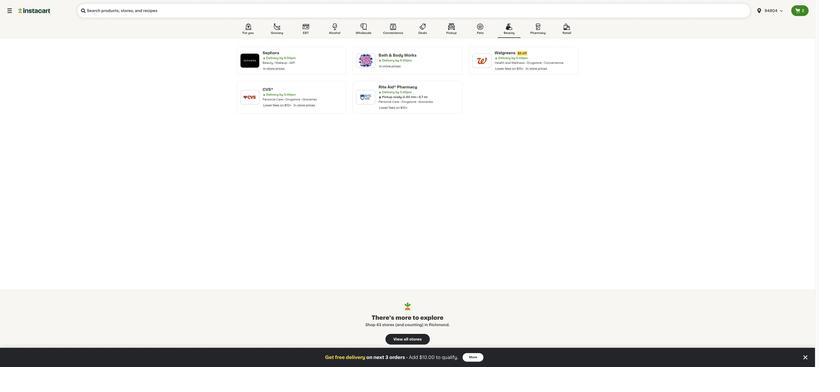 Task type: describe. For each thing, give the bounding box(es) containing it.
delivery by 6:00pm for sephora
[[266, 57, 296, 60]]

beauty for beauty makeup gift
[[263, 61, 273, 64]]

min
[[411, 96, 417, 99]]

1 horizontal spatial convenience
[[544, 61, 564, 64]]

wholesale button
[[352, 22, 375, 38]]

works
[[404, 53, 417, 57]]

wellness
[[512, 61, 525, 64]]

6:00pm for sephora
[[284, 57, 296, 60]]

view all stores link
[[386, 334, 430, 345]]

ready
[[393, 96, 402, 99]]

sephora
[[263, 51, 279, 55]]

6.7
[[419, 96, 423, 99]]

rite aid® pharmacy logo image
[[359, 90, 373, 104]]

lower fees on $10+ in-store prices for drugstore
[[263, 104, 315, 107]]

ebt
[[303, 32, 309, 34]]

there's more to explore shop 43 stores (and counting) in richmond.
[[366, 315, 450, 327]]

and
[[505, 61, 511, 64]]

lower for personal
[[263, 104, 272, 107]]

pharmacy inside button
[[531, 32, 546, 34]]

5:45pm for rite aid® pharmacy
[[400, 91, 412, 94]]

bath & body works
[[379, 53, 417, 57]]

&
[[389, 53, 392, 57]]

view all stores button
[[386, 334, 430, 345]]

convenience button
[[381, 22, 405, 38]]

health and wellness drugstore convenience
[[495, 61, 564, 64]]

for you button
[[237, 22, 260, 38]]

bath & body works logo image
[[359, 54, 373, 68]]

lower fees on $10+ in-store prices for wellness
[[495, 67, 547, 70]]

more button
[[463, 353, 484, 362]]

pets
[[477, 32, 484, 34]]

more
[[396, 315, 412, 321]]

more
[[469, 356, 477, 359]]

convenience inside convenience button
[[383, 32, 403, 34]]

delivery for bath & body works
[[382, 59, 395, 62]]

0 horizontal spatial care
[[276, 98, 283, 101]]

•
[[406, 355, 408, 359]]

0 horizontal spatial in
[[403, 96, 406, 99]]

alcohol button
[[323, 22, 346, 38]]

retail button
[[556, 22, 579, 38]]

by for bath & body works
[[396, 59, 400, 62]]

6:00pm for bath & body works
[[400, 59, 412, 62]]

beauty makeup gift
[[263, 61, 295, 64]]

rite
[[379, 85, 387, 89]]

qualify.
[[442, 355, 459, 360]]

0 horizontal spatial personal care drugstore groceries
[[263, 98, 317, 101]]

94804
[[765, 9, 778, 13]]

ebt button
[[295, 22, 317, 38]]

free
[[335, 355, 345, 360]]

43
[[376, 323, 381, 327]]

mi
[[424, 96, 428, 99]]

$10+ for drugstore
[[285, 104, 292, 107]]

off
[[523, 52, 527, 55]]

0 horizontal spatial in-store prices
[[263, 67, 285, 70]]

stores inside button
[[409, 337, 422, 341]]

2
[[802, 9, 805, 13]]

beauty button
[[498, 22, 521, 38]]

on inside get free delivery on next 3 orders • add $10.00 to qualify.
[[367, 355, 373, 360]]

view all stores
[[394, 337, 422, 341]]

makeup
[[276, 61, 287, 64]]

next
[[374, 355, 384, 360]]

by for sephora
[[280, 57, 283, 60]]

get free delivery on next 3 orders • add $10.00 to qualify.
[[325, 355, 459, 360]]

delivery by 6:00pm for bath & body works
[[382, 59, 412, 62]]

orders
[[390, 355, 405, 360]]

add
[[409, 355, 418, 360]]

2 horizontal spatial 5:45pm
[[516, 57, 528, 60]]

1 horizontal spatial drugstore
[[402, 100, 417, 103]]

60
[[406, 96, 410, 99]]

walgreens $5 off
[[495, 51, 527, 55]]

instacart image
[[18, 7, 50, 14]]

treatment tracker modal dialog
[[0, 348, 815, 367]]

for
[[243, 32, 248, 34]]

Search field
[[77, 3, 751, 18]]



Task type: locate. For each thing, give the bounding box(es) containing it.
0 horizontal spatial stores
[[382, 323, 395, 327]]

lower fees on $10+ in-store prices down "wellness"
[[495, 67, 547, 70]]

in-
[[379, 65, 383, 68], [263, 67, 267, 70], [526, 67, 530, 70], [294, 104, 298, 107]]

1 horizontal spatial groceries
[[419, 100, 433, 103]]

6:00pm up gift
[[284, 57, 296, 60]]

0 horizontal spatial 6:00pm
[[284, 57, 296, 60]]

to
[[413, 315, 419, 321], [436, 355, 441, 360]]

delivery by 5:45pm for cvs®
[[266, 93, 296, 96]]

by for rite aid® pharmacy
[[396, 91, 400, 94]]

cvs® logo image
[[243, 90, 257, 104]]

retail
[[563, 32, 572, 34]]

1 vertical spatial to
[[436, 355, 441, 360]]

1 horizontal spatial in-store prices
[[379, 65, 401, 68]]

in down explore
[[425, 323, 428, 327]]

5:45pm
[[516, 57, 528, 60], [400, 91, 412, 94], [284, 93, 296, 96]]

1 horizontal spatial care
[[392, 100, 399, 103]]

0 vertical spatial to
[[413, 315, 419, 321]]

fees for care
[[273, 104, 279, 107]]

personal care drugstore groceries
[[263, 98, 317, 101], [379, 100, 433, 103]]

94804 button
[[753, 3, 792, 18]]

groceries
[[303, 98, 317, 101], [419, 100, 433, 103]]

delivery down cvs®
[[266, 93, 279, 96]]

1 vertical spatial convenience
[[544, 61, 564, 64]]

you
[[248, 32, 254, 34]]

0 horizontal spatial convenience
[[383, 32, 403, 34]]

1 vertical spatial stores
[[409, 337, 422, 341]]

fees down 'ready' at the left
[[389, 106, 396, 109]]

delivery
[[266, 57, 279, 60], [498, 57, 511, 60], [382, 59, 395, 62], [382, 91, 395, 94], [266, 93, 279, 96]]

fees down cvs®
[[273, 104, 279, 107]]

2 button
[[792, 5, 809, 16]]

lower fees on $10+
[[379, 106, 408, 109]]

by for cvs®
[[280, 93, 283, 96]]

cvs®
[[263, 88, 273, 91]]

beauty inside "button"
[[504, 32, 515, 34]]

3
[[386, 355, 389, 360]]

lower for health
[[495, 67, 504, 70]]

$10+ for wellness
[[517, 67, 524, 70]]

delivery down sephora
[[266, 57, 279, 60]]

0 horizontal spatial delivery by 6:00pm
[[266, 57, 296, 60]]

1 horizontal spatial in
[[425, 323, 428, 327]]

1 horizontal spatial pickup
[[447, 32, 457, 34]]

delivery by 5:45pm down walgreens $5 off
[[498, 57, 528, 60]]

delivery by 5:45pm up 'ready' at the left
[[382, 91, 412, 94]]

rite aid® pharmacy
[[379, 85, 417, 89]]

94804 button
[[756, 3, 789, 18]]

richmond.
[[429, 323, 450, 327]]

store
[[383, 65, 391, 68], [267, 67, 275, 70], [530, 67, 537, 70], [298, 104, 305, 107]]

beauty up walgreens $5 off
[[504, 32, 515, 34]]

6.7 mi
[[419, 96, 428, 99]]

explore
[[421, 315, 444, 321]]

delivery for rite aid® pharmacy
[[382, 91, 395, 94]]

6:00pm down works
[[400, 59, 412, 62]]

delivery by 5:45pm
[[498, 57, 528, 60], [382, 91, 412, 94], [266, 93, 296, 96]]

delivery for cvs®
[[266, 93, 279, 96]]

in-store prices down beauty makeup gift
[[263, 67, 285, 70]]

delivery by 5:45pm down cvs®
[[266, 93, 296, 96]]

stores
[[382, 323, 395, 327], [409, 337, 422, 341]]

in left the 60
[[403, 96, 406, 99]]

5:45pm for cvs®
[[284, 93, 296, 96]]

health
[[495, 61, 505, 64]]

0 vertical spatial lower fees on $10+ in-store prices
[[495, 67, 547, 70]]

2 horizontal spatial lower
[[495, 67, 504, 70]]

alcohol
[[329, 32, 341, 34]]

0 horizontal spatial pickup
[[382, 96, 393, 99]]

1 horizontal spatial 6:00pm
[[400, 59, 412, 62]]

get
[[325, 355, 334, 360]]

personal
[[263, 98, 276, 101], [379, 100, 392, 103]]

delivery by 5:45pm for rite aid® pharmacy
[[382, 91, 412, 94]]

$5
[[518, 52, 522, 55]]

0 horizontal spatial to
[[413, 315, 419, 321]]

in inside there's more to explore shop 43 stores (and counting) in richmond.
[[425, 323, 428, 327]]

pickup for pickup
[[447, 32, 457, 34]]

1 vertical spatial pharmacy
[[397, 85, 417, 89]]

delivery by 6:00pm
[[266, 57, 296, 60], [382, 59, 412, 62]]

personal up lower fees on $10+ on the left
[[379, 100, 392, 103]]

in-store prices
[[379, 65, 401, 68], [263, 67, 285, 70]]

lower down "health"
[[495, 67, 504, 70]]

0 horizontal spatial drugstore
[[286, 98, 300, 101]]

(and
[[395, 323, 404, 327]]

0 vertical spatial pharmacy
[[531, 32, 546, 34]]

delivery for sephora
[[266, 57, 279, 60]]

1 horizontal spatial stores
[[409, 337, 422, 341]]

gift
[[290, 61, 295, 64]]

in
[[403, 96, 406, 99], [425, 323, 428, 327]]

personal down cvs®
[[263, 98, 276, 101]]

1 horizontal spatial beauty
[[504, 32, 515, 34]]

0 vertical spatial beauty
[[504, 32, 515, 34]]

0 horizontal spatial lower fees on $10+ in-store prices
[[263, 104, 315, 107]]

pickup button
[[440, 22, 463, 38]]

1 vertical spatial lower fees on $10+ in-store prices
[[263, 104, 315, 107]]

lower down cvs®
[[263, 104, 272, 107]]

delivery down aid®
[[382, 91, 395, 94]]

drugstore
[[527, 61, 542, 64], [286, 98, 300, 101], [402, 100, 417, 103]]

pets button
[[469, 22, 492, 38]]

0 vertical spatial pickup
[[447, 32, 457, 34]]

1 horizontal spatial personal care drugstore groceries
[[379, 100, 433, 103]]

beauty for beauty
[[504, 32, 515, 34]]

pharmacy button
[[527, 22, 550, 38]]

1 horizontal spatial delivery by 5:45pm
[[382, 91, 412, 94]]

shop categories tab list
[[237, 22, 579, 38]]

there's
[[372, 315, 395, 321]]

pickup
[[447, 32, 457, 34], [382, 96, 393, 99]]

bath
[[379, 53, 388, 57]]

1 vertical spatial in
[[425, 323, 428, 327]]

0 horizontal spatial beauty
[[263, 61, 273, 64]]

pickup ready in 60 min
[[382, 96, 417, 99]]

6:00pm
[[284, 57, 296, 60], [400, 59, 412, 62]]

1 horizontal spatial personal
[[379, 100, 392, 103]]

view
[[394, 337, 403, 341]]

$10+
[[517, 67, 524, 70], [285, 104, 292, 107], [401, 106, 408, 109]]

stores down there's
[[382, 323, 395, 327]]

walgreens logo image
[[475, 54, 489, 68]]

0 horizontal spatial fees
[[273, 104, 279, 107]]

wholesale
[[356, 32, 372, 34]]

pickup for pickup ready in 60 min
[[382, 96, 393, 99]]

delivery down the &
[[382, 59, 395, 62]]

deals
[[419, 32, 427, 34]]

pickup inside pickup button
[[447, 32, 457, 34]]

prices
[[392, 65, 401, 68], [276, 67, 285, 70], [538, 67, 547, 70], [306, 104, 315, 107]]

1 horizontal spatial to
[[436, 355, 441, 360]]

walgreens
[[495, 51, 516, 55]]

None search field
[[77, 3, 751, 18]]

0 horizontal spatial 5:45pm
[[284, 93, 296, 96]]

delivery down walgreens at the top right
[[498, 57, 511, 60]]

pharmacy
[[531, 32, 546, 34], [397, 85, 417, 89]]

1 vertical spatial pickup
[[382, 96, 393, 99]]

deals button
[[411, 22, 434, 38]]

for you
[[243, 32, 254, 34]]

$10.00
[[419, 355, 435, 360]]

to inside there's more to explore shop 43 stores (and counting) in richmond.
[[413, 315, 419, 321]]

0 vertical spatial in
[[403, 96, 406, 99]]

2 horizontal spatial fees
[[505, 67, 512, 70]]

lower fees on $10+ in-store prices
[[495, 67, 547, 70], [263, 104, 315, 107]]

to inside get free delivery on next 3 orders • add $10.00 to qualify.
[[436, 355, 441, 360]]

shop
[[366, 323, 376, 327]]

1 horizontal spatial pharmacy
[[531, 32, 546, 34]]

care
[[276, 98, 283, 101], [392, 100, 399, 103]]

1 horizontal spatial fees
[[389, 106, 396, 109]]

convenience
[[383, 32, 403, 34], [544, 61, 564, 64]]

stores inside there's more to explore shop 43 stores (and counting) in richmond.
[[382, 323, 395, 327]]

1 horizontal spatial delivery by 6:00pm
[[382, 59, 412, 62]]

1 horizontal spatial 5:45pm
[[400, 91, 412, 94]]

sephora logo image
[[243, 54, 257, 68]]

1 vertical spatial beauty
[[263, 61, 273, 64]]

beauty down sephora
[[263, 61, 273, 64]]

delivery
[[346, 355, 365, 360]]

lower
[[495, 67, 504, 70], [263, 104, 272, 107], [379, 106, 388, 109]]

personal care drugstore groceries down cvs®
[[263, 98, 317, 101]]

1 horizontal spatial $10+
[[401, 106, 408, 109]]

personal care drugstore groceries down the 60
[[379, 100, 433, 103]]

0 horizontal spatial lower
[[263, 104, 272, 107]]

1 horizontal spatial lower
[[379, 106, 388, 109]]

grocery
[[271, 32, 283, 34]]

lower fees on $10+ in-store prices down cvs®
[[263, 104, 315, 107]]

delivery by 6:00pm up "makeup"
[[266, 57, 296, 60]]

2 horizontal spatial delivery by 5:45pm
[[498, 57, 528, 60]]

2 horizontal spatial drugstore
[[527, 61, 542, 64]]

0 horizontal spatial personal
[[263, 98, 276, 101]]

all
[[404, 337, 409, 341]]

0 vertical spatial convenience
[[383, 32, 403, 34]]

to up counting)
[[413, 315, 419, 321]]

aid®
[[388, 85, 396, 89]]

0 vertical spatial stores
[[382, 323, 395, 327]]

0 horizontal spatial pharmacy
[[397, 85, 417, 89]]

0 horizontal spatial delivery by 5:45pm
[[266, 93, 296, 96]]

1 horizontal spatial lower fees on $10+ in-store prices
[[495, 67, 547, 70]]

0 horizontal spatial groceries
[[303, 98, 317, 101]]

grocery button
[[266, 22, 289, 38]]

fees down and
[[505, 67, 512, 70]]

delivery by 6:00pm down bath & body works
[[382, 59, 412, 62]]

fees for and
[[505, 67, 512, 70]]

by
[[280, 57, 283, 60], [512, 57, 516, 60], [396, 59, 400, 62], [396, 91, 400, 94], [280, 93, 283, 96]]

on
[[512, 67, 516, 70], [280, 104, 284, 107], [396, 106, 400, 109], [367, 355, 373, 360]]

fees
[[505, 67, 512, 70], [273, 104, 279, 107], [389, 106, 396, 109]]

counting)
[[405, 323, 424, 327]]

stores right all
[[409, 337, 422, 341]]

in-store prices down the &
[[379, 65, 401, 68]]

lower down pickup ready in 60 min
[[379, 106, 388, 109]]

to right $10.00
[[436, 355, 441, 360]]

0 horizontal spatial $10+
[[285, 104, 292, 107]]

body
[[393, 53, 403, 57]]

2 horizontal spatial $10+
[[517, 67, 524, 70]]

beauty
[[504, 32, 515, 34], [263, 61, 273, 64]]



Task type: vqa. For each thing, say whether or not it's contained in the screenshot.
meal
no



